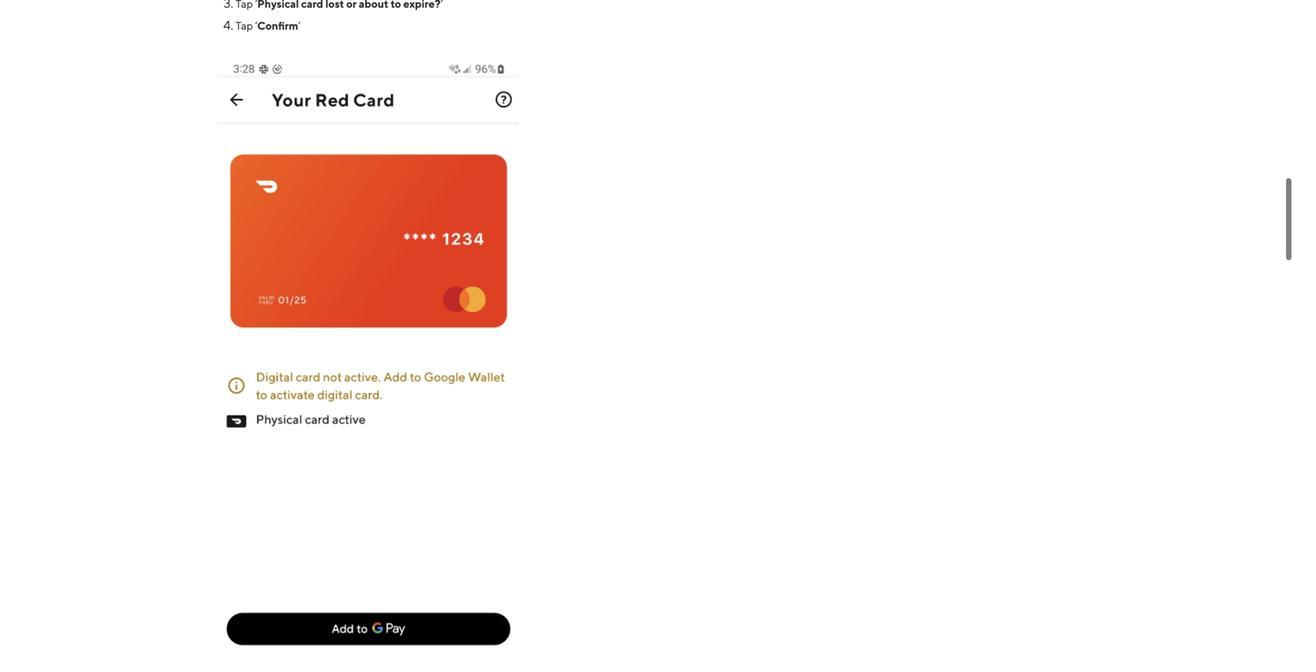 Task type: locate. For each thing, give the bounding box(es) containing it.
'
[[255, 19, 257, 32]]

tap
[[236, 19, 253, 32]]

tap ' confirm '
[[236, 19, 301, 32]]

confirm
[[257, 19, 298, 32]]

user-added image image
[[217, 55, 520, 652]]



Task type: describe. For each thing, give the bounding box(es) containing it.
'
[[298, 19, 301, 32]]



Task type: vqa. For each thing, say whether or not it's contained in the screenshot.
Confirm
yes



